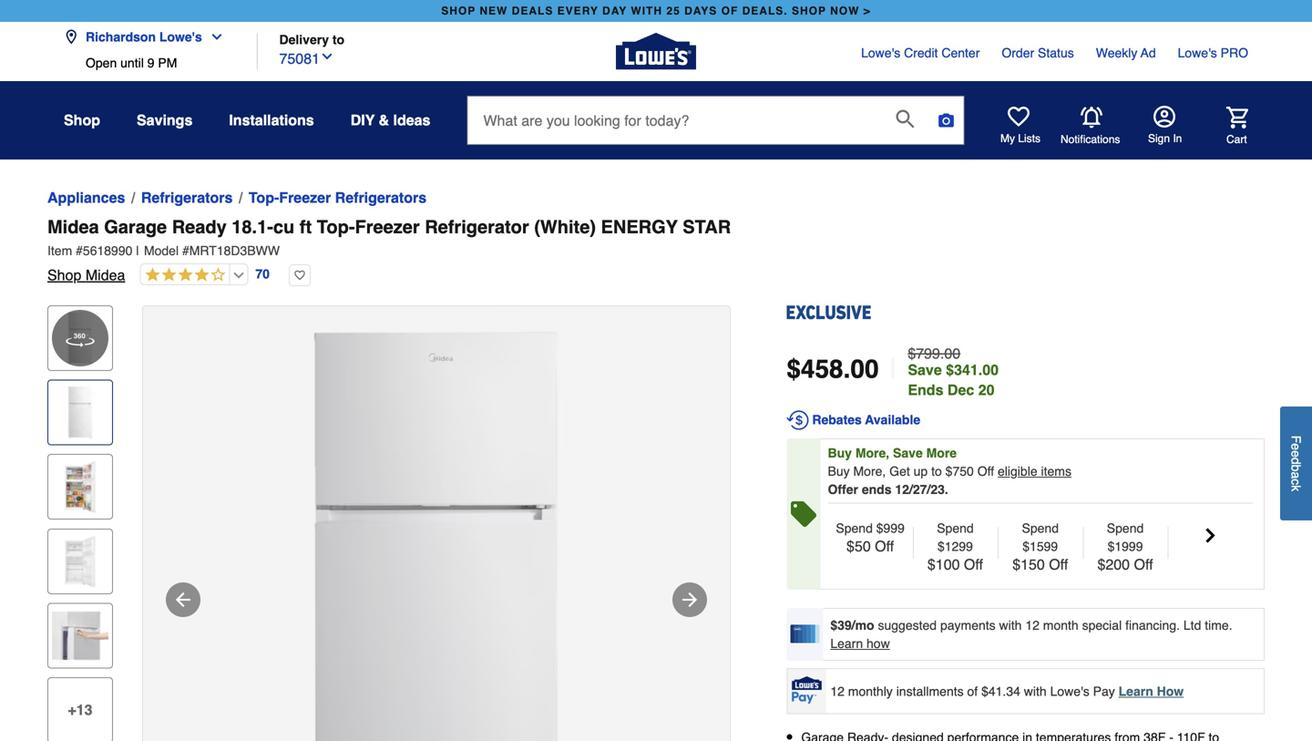 Task type: locate. For each thing, give the bounding box(es) containing it.
c
[[1290, 479, 1304, 485]]

chevron down image
[[202, 30, 224, 44], [320, 49, 335, 64]]

midea  #mrt18d3bww image
[[143, 306, 730, 741]]

buy down rebates
[[828, 446, 852, 460]]

12/27/23.
[[896, 482, 949, 497]]

tag filled image
[[791, 501, 817, 527]]

installations button
[[229, 104, 314, 137]]

1 spend from the left
[[836, 521, 873, 536]]

1 horizontal spatial freezer
[[355, 217, 420, 238]]

a
[[1290, 472, 1304, 479]]

12 right lowes pay logo
[[831, 684, 845, 699]]

off inside the buy more, get up to $750 off eligible items offer ends 12/27/23.
[[978, 464, 995, 479]]

lowe's
[[159, 30, 202, 44], [862, 46, 901, 60], [1178, 46, 1218, 60], [1051, 684, 1090, 699]]

deals
[[512, 5, 554, 17]]

0 horizontal spatial shop
[[441, 5, 476, 17]]

2 buy from the top
[[828, 464, 850, 479]]

25
[[667, 5, 681, 17]]

rebates available button
[[787, 409, 1265, 431], [787, 409, 1265, 431]]

off inside spend $1599 $150 off
[[1050, 556, 1069, 573]]

sign
[[1149, 132, 1171, 145]]

1 horizontal spatial chevron down image
[[320, 49, 335, 64]]

0 horizontal spatial top-
[[249, 189, 279, 206]]

lowe's left pro
[[1178, 46, 1218, 60]]

0 vertical spatial midea
[[47, 217, 99, 238]]

freezer up "ft"
[[279, 189, 331, 206]]

buy up offer
[[828, 464, 850, 479]]

installments
[[897, 684, 964, 699]]

off down $1999
[[1135, 556, 1154, 573]]

0 horizontal spatial 12
[[831, 684, 845, 699]]

ends
[[908, 382, 944, 398]]

4.2 stars image
[[141, 267, 226, 284]]

pm
[[158, 56, 177, 70]]

more, up ends
[[854, 464, 886, 479]]

lowe's home improvement logo image
[[616, 11, 697, 92]]

0 vertical spatial save
[[908, 361, 942, 378]]

$1299
[[938, 539, 974, 554]]

1 vertical spatial learn
[[1119, 684, 1154, 699]]

spend inside spend $1299 $100 off
[[937, 521, 974, 536]]

sign in
[[1149, 132, 1183, 145]]

open
[[86, 56, 117, 70]]

0 vertical spatial buy
[[828, 446, 852, 460]]

sign in button
[[1149, 106, 1183, 146]]

$41.34
[[982, 684, 1021, 699]]

shop new deals every day with 25 days of deals. shop now >
[[441, 5, 871, 17]]

off down $1299
[[965, 556, 984, 573]]

1 refrigerators from the left
[[141, 189, 233, 206]]

off for $50 off
[[875, 538, 895, 555]]

item number 5 6 1 8 9 9 0 and model number m r t 1 8 d 3 b w w element
[[47, 242, 1265, 260]]

spend $1299 $100 off
[[928, 521, 984, 573]]

1 shop from the left
[[441, 5, 476, 17]]

0 vertical spatial |
[[136, 243, 139, 258]]

1 horizontal spatial #
[[182, 243, 189, 258]]

0 horizontal spatial to
[[333, 32, 345, 47]]

lowe's home improvement notification center image
[[1081, 106, 1103, 128]]

item
[[47, 243, 72, 258]]

midea  #mrt18d3bww - thumbnail3 image
[[52, 533, 108, 590]]

learn down $39/mo
[[831, 636, 864, 651]]

2 refrigerators from the left
[[335, 189, 427, 206]]

lowe's up pm
[[159, 30, 202, 44]]

spend up "$1599" on the bottom of the page
[[1022, 521, 1059, 536]]

shop left "new" on the top of page
[[441, 5, 476, 17]]

0 horizontal spatial freezer
[[279, 189, 331, 206]]

with right $41.34 in the bottom of the page
[[1025, 684, 1047, 699]]

0 horizontal spatial chevron down image
[[202, 30, 224, 44]]

refrigerators up ready
[[141, 189, 233, 206]]

weekly ad link
[[1097, 44, 1157, 62]]

midea  #mrt18d3bww - thumbnail image
[[52, 384, 108, 441]]

midea inside midea garage ready 18.1-cu ft top-freezer refrigerator (white) energy star item # 5618990 | model # mrt18d3bww
[[47, 217, 99, 238]]

top- down top-freezer refrigerators link
[[317, 217, 355, 238]]

4 spend from the left
[[1108, 521, 1144, 536]]

0 horizontal spatial #
[[76, 243, 83, 258]]

how
[[1158, 684, 1184, 699]]

shop for shop midea
[[47, 267, 81, 284]]

refrigerators up midea garage ready 18.1-cu ft top-freezer refrigerator (white) energy star item # 5618990 | model # mrt18d3bww
[[335, 189, 427, 206]]

$1599
[[1023, 539, 1059, 554]]

chevron right image
[[1200, 525, 1222, 547]]

freezer
[[279, 189, 331, 206], [355, 217, 420, 238]]

lowe's home improvement lists image
[[1008, 106, 1030, 128]]

12 inside $39/mo suggested payments with 12 month special financing. ltd time. learn how
[[1026, 618, 1040, 633]]

1 vertical spatial shop
[[47, 267, 81, 284]]

spend for $150
[[1022, 521, 1059, 536]]

1 # from the left
[[76, 243, 83, 258]]

5618990
[[83, 243, 133, 258]]

my
[[1001, 132, 1016, 145]]

70
[[256, 267, 270, 281]]

f
[[1290, 435, 1304, 443]]

e
[[1290, 443, 1304, 450], [1290, 450, 1304, 457]]

spend for $50
[[836, 521, 873, 536]]

spend up $1299
[[937, 521, 974, 536]]

0 horizontal spatial learn
[[831, 636, 864, 651]]

shop down open in the top left of the page
[[64, 112, 100, 129]]

1 vertical spatial with
[[1025, 684, 1047, 699]]

top- inside midea garage ready 18.1-cu ft top-freezer refrigerator (white) energy star item # 5618990 | model # mrt18d3bww
[[317, 217, 355, 238]]

shop left 'now'
[[792, 5, 827, 17]]

1 horizontal spatial 12
[[1026, 618, 1040, 633]]

save up get
[[894, 446, 923, 460]]

with
[[631, 5, 663, 17]]

cu
[[273, 217, 295, 238]]

1 vertical spatial 12
[[831, 684, 845, 699]]

$100
[[928, 556, 960, 573]]

1 horizontal spatial shop
[[792, 5, 827, 17]]

00
[[851, 355, 879, 384]]

off inside spend $1299 $100 off
[[965, 556, 984, 573]]

$341.00
[[947, 361, 999, 378]]

offer
[[828, 482, 859, 497]]

0 vertical spatial more,
[[856, 446, 890, 460]]

#
[[76, 243, 83, 258], [182, 243, 189, 258]]

| inside midea garage ready 18.1-cu ft top-freezer refrigerator (white) energy star item # 5618990 | model # mrt18d3bww
[[136, 243, 139, 258]]

buy more, get up to $750 off eligible items offer ends 12/27/23.
[[828, 464, 1072, 497]]

top- up 18.1-
[[249, 189, 279, 206]]

shop down item
[[47, 267, 81, 284]]

save inside save $341.00 ends dec 20
[[908, 361, 942, 378]]

midea  #mrt18d3bww - thumbnail2 image
[[52, 459, 108, 515]]

1 buy from the top
[[828, 446, 852, 460]]

lowe's home improvement account image
[[1154, 106, 1176, 128]]

top-freezer refrigerators link
[[249, 187, 427, 209]]

every
[[558, 5, 599, 17]]

get
[[890, 464, 911, 479]]

# right item
[[76, 243, 83, 258]]

| right 00
[[890, 353, 897, 385]]

1 vertical spatial top-
[[317, 217, 355, 238]]

1 vertical spatial to
[[932, 464, 943, 479]]

spend
[[836, 521, 873, 536], [937, 521, 974, 536], [1022, 521, 1059, 536], [1108, 521, 1144, 536]]

lowe's home improvement cart image
[[1227, 106, 1249, 128]]

1 vertical spatial buy
[[828, 464, 850, 479]]

payments
[[941, 618, 996, 633]]

more,
[[856, 446, 890, 460], [854, 464, 886, 479]]

freezer down top-freezer refrigerators link
[[355, 217, 420, 238]]

diy & ideas
[[351, 112, 431, 129]]

off for $100 off
[[965, 556, 984, 573]]

arrow right image
[[679, 589, 701, 611]]

spend up $50
[[836, 521, 873, 536]]

learn how button
[[831, 635, 890, 653]]

chevron down image inside richardson lowe's button
[[202, 30, 224, 44]]

2 spend from the left
[[937, 521, 974, 536]]

off for $150 off
[[1050, 556, 1069, 573]]

richardson
[[86, 30, 156, 44]]

12
[[1026, 618, 1040, 633], [831, 684, 845, 699]]

0 vertical spatial chevron down image
[[202, 30, 224, 44]]

off right $750
[[978, 464, 995, 479]]

energy
[[601, 217, 678, 238]]

top-
[[249, 189, 279, 206], [317, 217, 355, 238]]

days
[[685, 5, 718, 17]]

1 vertical spatial more,
[[854, 464, 886, 479]]

1 vertical spatial |
[[890, 353, 897, 385]]

off down "$1599" on the bottom of the page
[[1050, 556, 1069, 573]]

e up d
[[1290, 443, 1304, 450]]

# right model
[[182, 243, 189, 258]]

0 vertical spatial with
[[1000, 618, 1022, 633]]

pro
[[1221, 46, 1249, 60]]

off
[[978, 464, 995, 479], [875, 538, 895, 555], [965, 556, 984, 573], [1050, 556, 1069, 573], [1135, 556, 1154, 573]]

off inside spend $999 $50 off
[[875, 538, 895, 555]]

with right payments
[[1000, 618, 1022, 633]]

center
[[942, 46, 980, 60]]

1 vertical spatial freezer
[[355, 217, 420, 238]]

1 e from the top
[[1290, 443, 1304, 450]]

0 horizontal spatial |
[[136, 243, 139, 258]]

learn right pay
[[1119, 684, 1154, 699]]

appliances link
[[47, 187, 125, 209]]

$150
[[1013, 556, 1046, 573]]

spend inside spend $999 $50 off
[[836, 521, 873, 536]]

0 vertical spatial learn
[[831, 636, 864, 651]]

0 vertical spatial shop
[[64, 112, 100, 129]]

0 horizontal spatial refrigerators
[[141, 189, 233, 206]]

None search field
[[467, 96, 965, 160]]

to right delivery
[[333, 32, 345, 47]]

buy more, save more
[[828, 446, 957, 460]]

1 vertical spatial chevron down image
[[320, 49, 335, 64]]

| left model
[[136, 243, 139, 258]]

suggested
[[878, 618, 937, 633]]

shop button
[[64, 104, 100, 137]]

9
[[147, 56, 155, 70]]

dec
[[948, 382, 975, 398]]

3 spend from the left
[[1022, 521, 1059, 536]]

0 vertical spatial freezer
[[279, 189, 331, 206]]

1 horizontal spatial top-
[[317, 217, 355, 238]]

spend inside spend $1999 $200 off
[[1108, 521, 1144, 536]]

e up b
[[1290, 450, 1304, 457]]

more, down rebates available
[[856, 446, 890, 460]]

off inside spend $1999 $200 off
[[1135, 556, 1154, 573]]

shop
[[441, 5, 476, 17], [792, 5, 827, 17]]

until
[[120, 56, 144, 70]]

up
[[914, 464, 928, 479]]

1 horizontal spatial to
[[932, 464, 943, 479]]

1 horizontal spatial refrigerators
[[335, 189, 427, 206]]

midea up item
[[47, 217, 99, 238]]

save up ends
[[908, 361, 942, 378]]

midea down 5618990
[[86, 267, 125, 284]]

savings
[[137, 112, 193, 129]]

month
[[1044, 618, 1079, 633]]

0 vertical spatial 12
[[1026, 618, 1040, 633]]

75081
[[279, 50, 320, 67]]

midea  #mrt18d3bww - thumbnail4 image
[[52, 608, 108, 664]]

buy inside the buy more, get up to $750 off eligible items offer ends 12/27/23.
[[828, 464, 850, 479]]

|
[[136, 243, 139, 258], [890, 353, 897, 385]]

order
[[1002, 46, 1035, 60]]

heart outline image
[[289, 264, 311, 286]]

spend up $1999
[[1108, 521, 1144, 536]]

spend inside spend $1599 $150 off
[[1022, 521, 1059, 536]]

1 horizontal spatial with
[[1025, 684, 1047, 699]]

to right up
[[932, 464, 943, 479]]

ideas
[[393, 112, 431, 129]]

458
[[801, 355, 844, 384]]

day
[[603, 5, 627, 17]]

with
[[1000, 618, 1022, 633], [1025, 684, 1047, 699]]

12 left month
[[1026, 618, 1040, 633]]

lowe's left pay
[[1051, 684, 1090, 699]]

0 horizontal spatial with
[[1000, 618, 1022, 633]]

off down $999
[[875, 538, 895, 555]]

camera image
[[938, 111, 956, 129]]

spend for $100
[[937, 521, 974, 536]]

more, inside the buy more, get up to $750 off eligible items offer ends 12/27/23.
[[854, 464, 886, 479]]



Task type: describe. For each thing, give the bounding box(es) containing it.
learn inside $39/mo suggested payments with 12 month special financing. ltd time. learn how
[[831, 636, 864, 651]]

savings button
[[137, 104, 193, 137]]

refrigerators link
[[141, 187, 233, 209]]

spend $1599 $150 off
[[1013, 521, 1069, 573]]

credit
[[905, 46, 939, 60]]

notifications
[[1061, 133, 1121, 146]]

b
[[1290, 465, 1304, 472]]

$39/mo
[[831, 618, 875, 633]]

garage
[[104, 217, 167, 238]]

ft
[[300, 217, 312, 238]]

f e e d b a c k button
[[1281, 406, 1313, 520]]

$39/mo suggested payments with 12 month special financing. ltd time. learn how
[[831, 618, 1233, 651]]

+13 button
[[47, 677, 113, 741]]

more, for save
[[856, 446, 890, 460]]

$750
[[946, 464, 974, 479]]

$ 458 . 00
[[787, 355, 879, 384]]

save $341.00 ends dec 20
[[908, 361, 999, 398]]

1 vertical spatial save
[[894, 446, 923, 460]]

search image
[[897, 110, 915, 128]]

ends
[[862, 482, 892, 497]]

more
[[927, 446, 957, 460]]

75081 button
[[279, 46, 335, 70]]

diy
[[351, 112, 375, 129]]

shop midea
[[47, 267, 125, 284]]

+13
[[68, 702, 93, 718]]

top-freezer refrigerators
[[249, 189, 427, 206]]

to inside the buy more, get up to $750 off eligible items offer ends 12/27/23.
[[932, 464, 943, 479]]

lists
[[1019, 132, 1041, 145]]

$999
[[877, 521, 905, 536]]

$200
[[1098, 556, 1131, 573]]

spend for $200
[[1108, 521, 1144, 536]]

2 # from the left
[[182, 243, 189, 258]]

weekly ad
[[1097, 46, 1157, 60]]

2 e from the top
[[1290, 450, 1304, 457]]

f e e d b a c k
[[1290, 435, 1304, 491]]

>
[[864, 5, 871, 17]]

rebates
[[813, 413, 862, 427]]

order status
[[1002, 46, 1075, 60]]

buy for buy more, save more
[[828, 446, 852, 460]]

.
[[844, 355, 851, 384]]

lowe's inside button
[[159, 30, 202, 44]]

lowe's credit center link
[[862, 44, 980, 62]]

open until 9 pm
[[86, 56, 177, 70]]

with inside $39/mo suggested payments with 12 month special financing. ltd time. learn how
[[1000, 618, 1022, 633]]

new
[[480, 5, 508, 17]]

2 shop from the left
[[792, 5, 827, 17]]

lowe's credit center
[[862, 46, 980, 60]]

spend $1999 $200 off
[[1098, 521, 1154, 573]]

&
[[379, 112, 389, 129]]

richardson lowe's button
[[64, 19, 231, 56]]

time.
[[1205, 618, 1233, 633]]

of
[[968, 684, 978, 699]]

lowe's left credit
[[862, 46, 901, 60]]

star
[[683, 217, 731, 238]]

learn how link
[[1119, 684, 1184, 699]]

$
[[787, 355, 801, 384]]

$1999
[[1108, 539, 1144, 554]]

order status link
[[1002, 44, 1075, 62]]

financing.
[[1126, 618, 1181, 633]]

chevron down image inside 75081 button
[[320, 49, 335, 64]]

in
[[1174, 132, 1183, 145]]

appliances
[[47, 189, 125, 206]]

ad
[[1141, 46, 1157, 60]]

off for $200 off
[[1135, 556, 1154, 573]]

eligible items button
[[998, 464, 1072, 479]]

how
[[867, 636, 890, 651]]

freezer inside midea garage ready 18.1-cu ft top-freezer refrigerator (white) energy star item # 5618990 | model # mrt18d3bww
[[355, 217, 420, 238]]

items
[[1042, 464, 1072, 479]]

delivery
[[279, 32, 329, 47]]

ltd
[[1184, 618, 1202, 633]]

deals.
[[743, 5, 788, 17]]

refrigerator
[[425, 217, 529, 238]]

$50
[[847, 538, 871, 555]]

buy for buy more, get up to $750 off eligible items offer ends 12/27/23.
[[828, 464, 850, 479]]

1 vertical spatial midea
[[86, 267, 125, 284]]

pay
[[1094, 684, 1116, 699]]

eligible
[[998, 464, 1038, 479]]

location image
[[64, 30, 78, 44]]

special
[[1083, 618, 1122, 633]]

Search Query text field
[[468, 97, 882, 144]]

diy & ideas button
[[351, 104, 431, 137]]

0 vertical spatial top-
[[249, 189, 279, 206]]

monthly
[[849, 684, 893, 699]]

1 horizontal spatial learn
[[1119, 684, 1154, 699]]

my lists link
[[1001, 106, 1041, 146]]

available
[[866, 413, 921, 427]]

shop new deals every day with 25 days of deals. shop now > link
[[438, 0, 875, 22]]

shop for shop
[[64, 112, 100, 129]]

arrow left image
[[172, 589, 194, 611]]

my lists
[[1001, 132, 1041, 145]]

weekly
[[1097, 46, 1138, 60]]

of
[[722, 5, 739, 17]]

20
[[979, 382, 995, 398]]

model
[[144, 243, 179, 258]]

1 horizontal spatial |
[[890, 353, 897, 385]]

lowes pay logo image
[[789, 676, 825, 704]]

0 vertical spatial to
[[333, 32, 345, 47]]

$799.00
[[908, 345, 961, 362]]

more, for get
[[854, 464, 886, 479]]



Task type: vqa. For each thing, say whether or not it's contained in the screenshot.
add
no



